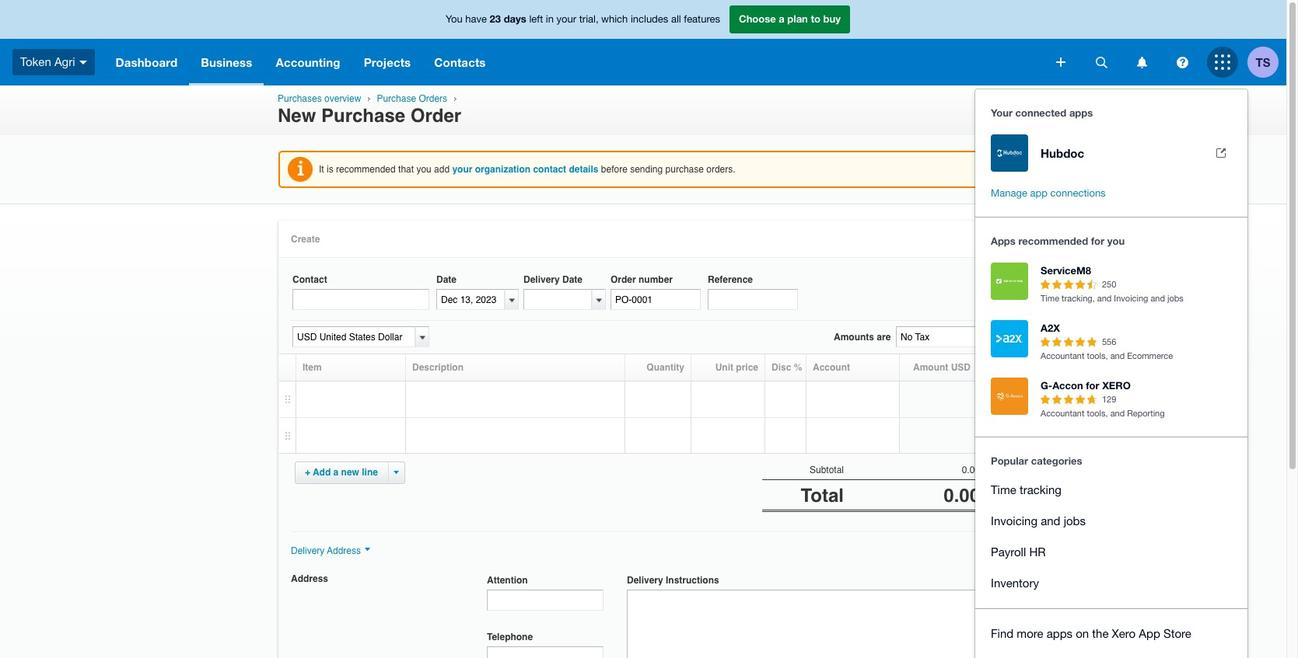 Task type: locate. For each thing, give the bounding box(es) containing it.
1 horizontal spatial time
[[1041, 294, 1060, 303]]

0 horizontal spatial invoicing
[[991, 515, 1038, 528]]

order left "number"
[[611, 275, 636, 286]]

for left xero
[[1086, 380, 1100, 392]]

2 tools, from the top
[[1087, 409, 1108, 419]]

you inside hubdoc group
[[1108, 235, 1125, 247]]

payroll
[[991, 546, 1026, 559]]

and for g-accon for xero
[[1111, 409, 1125, 419]]

manage
[[991, 188, 1028, 199]]

0 vertical spatial a
[[779, 13, 785, 25]]

subtotal
[[810, 466, 844, 476]]

1 horizontal spatial a
[[779, 13, 785, 25]]

1 accountant from the top
[[1041, 352, 1085, 361]]

your for that
[[452, 164, 473, 175]]

a left plan
[[779, 13, 785, 25]]

time for time tracking, and invoicing and jobs
[[1041, 294, 1060, 303]]

you left add
[[417, 164, 432, 175]]

1 date from the left
[[436, 275, 457, 286]]

account
[[813, 363, 850, 374]]

2 accountant from the top
[[1041, 409, 1085, 419]]

0.00 for total
[[944, 486, 980, 508]]

a inside banner
[[779, 13, 785, 25]]

accountant
[[1041, 352, 1085, 361], [1041, 409, 1085, 419]]

0 vertical spatial recommended
[[336, 164, 396, 175]]

tools, down 556
[[1087, 352, 1108, 361]]

2 horizontal spatial delivery
[[627, 576, 663, 587]]

0 vertical spatial your
[[557, 13, 577, 25]]

1 horizontal spatial date
[[563, 275, 583, 286]]

1 tools, from the top
[[1087, 352, 1108, 361]]

accountant tools, and reporting
[[1041, 409, 1165, 419]]

popular categories element
[[976, 447, 1248, 600]]

for for xero
[[1086, 380, 1100, 392]]

and
[[1098, 294, 1112, 303], [1151, 294, 1165, 303], [1111, 352, 1125, 361], [1111, 409, 1125, 419], [1041, 515, 1061, 528]]

date up date text box
[[436, 275, 457, 286]]

accountant for g-accon for xero
[[1041, 409, 1085, 419]]

your inside you have 23 days left in your trial, which includes all features
[[557, 13, 577, 25]]

date
[[436, 275, 457, 286], [563, 275, 583, 286]]

line
[[362, 468, 378, 479]]

jobs inside popular categories element
[[1064, 515, 1086, 528]]

tools, down '129'
[[1087, 409, 1108, 419]]

amounts
[[834, 333, 875, 343]]

time down popular
[[991, 484, 1017, 497]]

accountant up accon
[[1041, 352, 1085, 361]]

and up ecommerce
[[1151, 294, 1165, 303]]

1 horizontal spatial jobs
[[1168, 294, 1184, 303]]

a right the "add"
[[333, 468, 339, 479]]

and down 556
[[1111, 352, 1125, 361]]

xero
[[1103, 380, 1131, 392]]

1 horizontal spatial recommended
[[1019, 235, 1089, 247]]

banner
[[0, 0, 1287, 659]]

apps
[[991, 235, 1016, 247]]

svg image
[[1215, 54, 1231, 70], [1177, 56, 1188, 68], [1057, 58, 1066, 67]]

buy
[[824, 13, 841, 25]]

delivery instructions
[[627, 576, 719, 587]]

amount
[[913, 363, 949, 374]]

attention
[[487, 576, 528, 587]]

0 vertical spatial apps
[[1070, 107, 1093, 119]]

tools, for a2x
[[1087, 352, 1108, 361]]

time tracking link
[[976, 475, 1248, 507]]

apps
[[1070, 107, 1093, 119], [1047, 628, 1073, 641]]

0 horizontal spatial date
[[436, 275, 457, 286]]

payroll hr link
[[976, 538, 1248, 569]]

the
[[1093, 628, 1109, 641]]

0 horizontal spatial time
[[991, 484, 1017, 497]]

for up servicem8
[[1091, 235, 1105, 247]]

1 horizontal spatial your
[[557, 13, 577, 25]]

0 vertical spatial accountant
[[1041, 352, 1085, 361]]

that
[[398, 164, 414, 175]]

your connected apps
[[991, 107, 1093, 119]]

1 vertical spatial accountant
[[1041, 409, 1085, 419]]

order down orders
[[411, 105, 461, 127]]

jobs
[[1168, 294, 1184, 303], [1064, 515, 1086, 528]]

your right in
[[557, 13, 577, 25]]

find
[[991, 628, 1014, 641]]

price
[[736, 363, 759, 374]]

0 vertical spatial tools,
[[1087, 352, 1108, 361]]

delivery for delivery instructions
[[627, 576, 663, 587]]

1 horizontal spatial delivery
[[524, 275, 560, 286]]

and down tracking
[[1041, 515, 1061, 528]]

0 horizontal spatial delivery
[[291, 546, 325, 557]]

and inside invoicing and jobs link
[[1041, 515, 1061, 528]]

time left tracking,
[[1041, 294, 1060, 303]]

are
[[877, 333, 891, 343]]

it is recommended that you add your organization contact details before sending purchase orders.
[[319, 164, 736, 175]]

apps for connected
[[1070, 107, 1093, 119]]

delivery for delivery date
[[524, 275, 560, 286]]

hubdoc group
[[976, 89, 1248, 659]]

app recommendations element
[[976, 255, 1248, 512]]

1 vertical spatial for
[[1086, 380, 1100, 392]]

0.00 left time tracking
[[944, 486, 980, 508]]

hubdoc button
[[976, 127, 1248, 180]]

purchase
[[377, 93, 416, 104], [321, 105, 405, 127]]

your organization contact details link
[[452, 164, 599, 175]]

purchases overview link
[[278, 93, 361, 104]]

dashboard
[[116, 55, 178, 69]]

invoicing up payroll hr
[[991, 515, 1038, 528]]

1 vertical spatial jobs
[[1064, 515, 1086, 528]]

on
[[1076, 628, 1089, 641]]

1 vertical spatial invoicing
[[991, 515, 1038, 528]]

1 horizontal spatial invoicing
[[1114, 294, 1149, 303]]

0.00
[[962, 466, 980, 476], [944, 486, 980, 508]]

recommended up servicem8
[[1019, 235, 1089, 247]]

0 horizontal spatial a
[[333, 468, 339, 479]]

purchase down overview
[[321, 105, 405, 127]]

1 vertical spatial apps
[[1047, 628, 1073, 641]]

payroll hr
[[991, 546, 1046, 559]]

apps left on
[[1047, 628, 1073, 641]]

usd
[[951, 363, 971, 374]]

556
[[1102, 338, 1117, 347]]

order number
[[611, 275, 673, 286]]

popular categories
[[991, 455, 1083, 468]]

jobs down time tracking 'link'
[[1064, 515, 1086, 528]]

0 vertical spatial invoicing
[[1114, 294, 1149, 303]]

None text field
[[896, 327, 980, 348]]

popular
[[991, 455, 1029, 468]]

inventory
[[991, 577, 1039, 591]]

0 vertical spatial time
[[1041, 294, 1060, 303]]

connected apps container element
[[976, 99, 1248, 180]]

for
[[1091, 235, 1105, 247], [1086, 380, 1100, 392]]

0 horizontal spatial you
[[417, 164, 432, 175]]

which
[[602, 13, 628, 25]]

tracking
[[1020, 484, 1062, 497]]

2 date from the left
[[563, 275, 583, 286]]

create
[[291, 234, 320, 245]]

1 vertical spatial recommended
[[1019, 235, 1089, 247]]

1 horizontal spatial svg image
[[1177, 56, 1188, 68]]

recommended right is
[[336, 164, 396, 175]]

projects button
[[352, 39, 423, 86]]

and down 250
[[1098, 294, 1112, 303]]

it
[[319, 164, 324, 175]]

accountant down accon
[[1041, 409, 1085, 419]]

apps inside button
[[1047, 628, 1073, 641]]

date up delivery date text box at top
[[563, 275, 583, 286]]

1 vertical spatial 0.00
[[944, 486, 980, 508]]

Date text field
[[436, 290, 505, 311]]

0 vertical spatial address
[[327, 546, 361, 557]]

for inside app recommendations element
[[1086, 380, 1100, 392]]

svg image
[[1096, 56, 1108, 68], [1137, 56, 1147, 68], [79, 60, 87, 64]]

Reference text field
[[708, 290, 798, 311]]

1 horizontal spatial you
[[1108, 235, 1125, 247]]

invoicing down 250
[[1114, 294, 1149, 303]]

0 vertical spatial delivery
[[524, 275, 560, 286]]

connected
[[1016, 107, 1067, 119]]

0 vertical spatial jobs
[[1168, 294, 1184, 303]]

1 vertical spatial you
[[1108, 235, 1125, 247]]

0 horizontal spatial your
[[452, 164, 473, 175]]

0 horizontal spatial order
[[411, 105, 461, 127]]

0 vertical spatial for
[[1091, 235, 1105, 247]]

time
[[1041, 294, 1060, 303], [991, 484, 1017, 497]]

apps right connected
[[1070, 107, 1093, 119]]

+ add a new line
[[305, 468, 378, 479]]

250
[[1102, 280, 1117, 289]]

1 vertical spatial a
[[333, 468, 339, 479]]

jobs up ecommerce
[[1168, 294, 1184, 303]]

0 horizontal spatial svg image
[[79, 60, 87, 64]]

orders.
[[707, 164, 736, 175]]

sending
[[630, 164, 663, 175]]

purchase up new purchase order
[[377, 93, 416, 104]]

have
[[465, 13, 487, 25]]

trial,
[[579, 13, 599, 25]]

invoicing and jobs link
[[976, 507, 1248, 538]]

number
[[639, 275, 673, 286]]

and down '129'
[[1111, 409, 1125, 419]]

purchases overview
[[278, 93, 361, 104]]

accountant tools, and ecommerce
[[1041, 352, 1173, 361]]

purchase
[[666, 164, 704, 175]]

1 vertical spatial delivery
[[291, 546, 325, 557]]

contact
[[293, 275, 327, 286]]

accounting button
[[264, 39, 352, 86]]

time inside app recommendations element
[[1041, 294, 1060, 303]]

delivery
[[524, 275, 560, 286], [291, 546, 325, 557], [627, 576, 663, 587]]

business
[[201, 55, 252, 69]]

0 vertical spatial 0.00
[[962, 466, 980, 476]]

your for days
[[557, 13, 577, 25]]

1 vertical spatial time
[[991, 484, 1017, 497]]

1 vertical spatial tools,
[[1087, 409, 1108, 419]]

ts button
[[1248, 39, 1287, 86]]

0 vertical spatial purchase
[[377, 93, 416, 104]]

you up 250
[[1108, 235, 1125, 247]]

1 vertical spatial order
[[611, 275, 636, 286]]

app
[[1139, 628, 1161, 641]]

svg image inside token agri "popup button"
[[79, 60, 87, 64]]

2 horizontal spatial svg image
[[1215, 54, 1231, 70]]

Order number text field
[[611, 290, 701, 311]]

find more apps on the xero app store button
[[976, 619, 1248, 650]]

2 vertical spatial delivery
[[627, 576, 663, 587]]

0.00 left popular
[[962, 466, 980, 476]]

invoicing inside app recommendations element
[[1114, 294, 1149, 303]]

Select a currency text field
[[293, 327, 415, 348]]

0 horizontal spatial jobs
[[1064, 515, 1086, 528]]

1 vertical spatial your
[[452, 164, 473, 175]]

all
[[671, 13, 681, 25]]

your right add
[[452, 164, 473, 175]]

time inside time tracking 'link'
[[991, 484, 1017, 497]]

0 vertical spatial you
[[417, 164, 432, 175]]



Task type: vqa. For each thing, say whether or not it's contained in the screenshot.
tools,
yes



Task type: describe. For each thing, give the bounding box(es) containing it.
invoicing inside popular categories element
[[991, 515, 1038, 528]]

manage app connections link
[[976, 180, 1248, 208]]

is
[[327, 164, 334, 175]]

+ add a new line button
[[305, 468, 378, 479]]

accountant for a2x
[[1041, 352, 1085, 361]]

agri
[[54, 55, 75, 68]]

jobs inside app recommendations element
[[1168, 294, 1184, 303]]

time tracking, and invoicing and jobs
[[1041, 294, 1184, 303]]

overview
[[324, 93, 361, 104]]

ts
[[1256, 55, 1271, 69]]

accon
[[1053, 380, 1084, 392]]

token agri button
[[0, 39, 104, 86]]

categories
[[1031, 455, 1083, 468]]

hubdoc
[[1041, 146, 1085, 160]]

and for servicem8
[[1098, 294, 1112, 303]]

features
[[684, 13, 720, 25]]

add
[[434, 164, 450, 175]]

delivery address
[[291, 546, 361, 557]]

disc %
[[772, 363, 802, 374]]

for for you
[[1091, 235, 1105, 247]]

more
[[1017, 628, 1044, 641]]

apps for more
[[1047, 628, 1073, 641]]

0 horizontal spatial svg image
[[1057, 58, 1066, 67]]

left
[[529, 13, 543, 25]]

contacts button
[[423, 39, 498, 86]]

connections
[[1051, 188, 1106, 199]]

0 vertical spatial order
[[411, 105, 461, 127]]

a2x
[[1041, 322, 1060, 335]]

token
[[20, 55, 51, 68]]

1 horizontal spatial order
[[611, 275, 636, 286]]

1 vertical spatial purchase
[[321, 105, 405, 127]]

1 horizontal spatial svg image
[[1096, 56, 1108, 68]]

Delivery Instructions text field
[[627, 591, 994, 659]]

Delivery Date text field
[[524, 290, 592, 311]]

delivery for delivery address
[[291, 546, 325, 557]]

days
[[504, 13, 527, 25]]

tracking,
[[1062, 294, 1095, 303]]

recommended inside hubdoc group
[[1019, 235, 1089, 247]]

time for time tracking
[[991, 484, 1017, 497]]

time tracking
[[991, 484, 1062, 497]]

apps recommended for you
[[991, 235, 1125, 247]]

servicem8
[[1041, 265, 1092, 277]]

projects
[[364, 55, 411, 69]]

orders
[[419, 93, 447, 104]]

2 horizontal spatial svg image
[[1137, 56, 1147, 68]]

choose
[[739, 13, 776, 25]]

choose a plan to buy
[[739, 13, 841, 25]]

token agri
[[20, 55, 75, 68]]

reporting
[[1128, 409, 1165, 419]]

find more apps on the xero app store
[[991, 628, 1192, 641]]

in
[[546, 13, 554, 25]]

tools, for g-accon for xero
[[1087, 409, 1108, 419]]

includes
[[631, 13, 669, 25]]

manage app connections
[[991, 188, 1106, 199]]

invoicing and jobs
[[991, 515, 1086, 528]]

add
[[313, 468, 331, 479]]

purchase orders link
[[377, 93, 447, 104]]

unit
[[716, 363, 734, 374]]

plan
[[788, 13, 808, 25]]

inventory link
[[976, 569, 1248, 600]]

organization
[[475, 164, 531, 175]]

amount usd
[[913, 363, 971, 374]]

129
[[1102, 395, 1117, 405]]

and for a2x
[[1111, 352, 1125, 361]]

business button
[[189, 39, 264, 86]]

unit price
[[716, 363, 759, 374]]

23
[[490, 13, 501, 25]]

delivery date
[[524, 275, 583, 286]]

delivery address button
[[291, 546, 370, 557]]

details
[[569, 164, 599, 175]]

ecommerce
[[1128, 352, 1173, 361]]

Attention text field
[[487, 591, 604, 612]]

Contact text field
[[293, 290, 429, 311]]

amounts are
[[834, 333, 891, 343]]

reference
[[708, 275, 753, 286]]

new
[[341, 468, 359, 479]]

0 horizontal spatial recommended
[[336, 164, 396, 175]]

purchase orders
[[377, 93, 447, 104]]

hr
[[1030, 546, 1046, 559]]

0.00 for subtotal
[[962, 466, 980, 476]]

store
[[1164, 628, 1192, 641]]

Telephone text field
[[487, 648, 604, 659]]

+
[[305, 468, 310, 479]]

banner containing ts
[[0, 0, 1287, 659]]

1 vertical spatial address
[[291, 574, 328, 585]]

before
[[601, 164, 628, 175]]

total
[[801, 486, 844, 508]]

contact
[[533, 164, 567, 175]]

purchases
[[278, 93, 322, 104]]

new
[[278, 105, 316, 127]]

your
[[991, 107, 1013, 119]]



